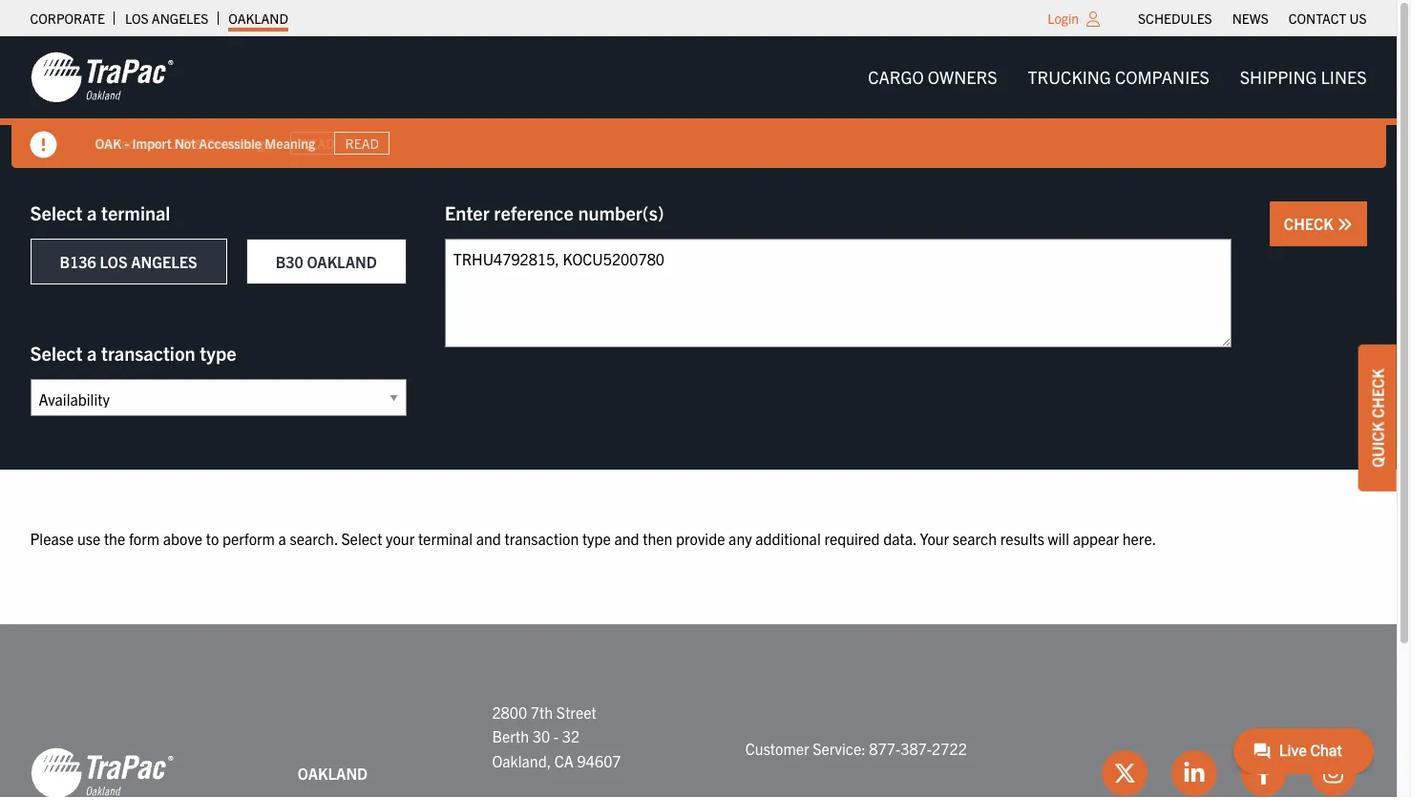 Task type: vqa. For each thing, say whether or not it's contained in the screenshot.
2nd Read from the left
yes



Task type: describe. For each thing, give the bounding box(es) containing it.
angeles inside "link"
[[152, 10, 208, 27]]

- inside banner
[[125, 134, 129, 151]]

lines
[[1321, 66, 1367, 88]]

appear
[[1073, 529, 1119, 548]]

demurrage
[[206, 134, 271, 151]]

customer service: 877-387-2722
[[746, 739, 967, 758]]

search.
[[290, 529, 338, 548]]

1 vertical spatial type
[[582, 529, 611, 548]]

shipping lines link
[[1225, 58, 1382, 97]]

then
[[643, 529, 673, 548]]

service:
[[813, 739, 866, 758]]

menu bar containing schedules
[[1128, 5, 1377, 32]]

oak - import not accessible meaning
[[95, 134, 315, 151]]

menu bar containing cargo owners
[[853, 58, 1382, 97]]

your
[[920, 529, 949, 548]]

0 horizontal spatial terminal
[[101, 201, 170, 224]]

select a terminal
[[30, 201, 170, 224]]

oak
[[95, 134, 122, 151]]

shipping
[[1240, 66, 1317, 88]]

contact us link
[[1289, 5, 1367, 32]]

los inside los angeles "link"
[[125, 10, 149, 27]]

trucking
[[1028, 66, 1111, 88]]

login link
[[1048, 10, 1079, 27]]

street
[[557, 702, 597, 722]]

2 and from the left
[[614, 529, 639, 548]]

number(s)
[[578, 201, 664, 224]]

oakland link
[[229, 5, 288, 32]]

1 oakland image from the top
[[30, 51, 173, 104]]

32
[[562, 727, 580, 746]]

ca
[[555, 751, 574, 770]]

any
[[729, 529, 752, 548]]

search
[[953, 529, 997, 548]]

2800 7th street berth 30 - 32 oakland, ca 94607
[[492, 702, 621, 770]]

check inside button
[[1284, 214, 1337, 233]]

corporate
[[30, 10, 105, 27]]

cargo
[[868, 66, 924, 88]]

b30 oakland
[[276, 252, 377, 271]]

b136
[[60, 252, 96, 271]]

- inside 2800 7th street berth 30 - 32 oakland, ca 94607
[[554, 727, 559, 746]]

1 horizontal spatial check
[[1368, 368, 1387, 418]]

to
[[206, 529, 219, 548]]

trucking companies
[[1028, 66, 1210, 88]]

corporate link
[[30, 5, 105, 32]]

not
[[174, 134, 196, 151]]

enter reference number(s)
[[445, 201, 664, 224]]

footer containing 2800 7th street
[[0, 624, 1397, 797]]

shipping lines
[[1240, 66, 1367, 88]]

0 horizontal spatial transaction
[[101, 341, 195, 365]]

light image
[[1087, 11, 1100, 27]]

schedules
[[1138, 10, 1212, 27]]

owners
[[928, 66, 997, 88]]

2 oakland image from the top
[[30, 747, 173, 797]]

2 vertical spatial a
[[278, 529, 286, 548]]

a for transaction
[[87, 341, 97, 365]]

use
[[77, 529, 100, 548]]

solid image
[[30, 132, 57, 159]]

meaning
[[265, 134, 315, 151]]

news link
[[1232, 5, 1269, 32]]

a for terminal
[[87, 201, 97, 224]]

above
[[163, 529, 202, 548]]

cargo owners
[[868, 66, 997, 88]]

1 and from the left
[[476, 529, 501, 548]]

trapac.com lfd & demurrage
[[95, 134, 271, 151]]

lfd
[[167, 134, 191, 151]]

enter
[[445, 201, 490, 224]]

contact
[[1289, 10, 1347, 27]]

select for select a terminal
[[30, 201, 83, 224]]

2800
[[492, 702, 527, 722]]



Task type: locate. For each thing, give the bounding box(es) containing it.
select
[[30, 201, 83, 224], [30, 341, 83, 365], [341, 529, 382, 548]]

2 read from the left
[[345, 135, 379, 152]]

- right 'oak'
[[125, 134, 129, 151]]

reference
[[494, 201, 574, 224]]

quick check link
[[1359, 344, 1397, 491]]

1 read link from the left
[[290, 132, 345, 155]]

select for select a transaction type
[[30, 341, 83, 365]]

oakland
[[229, 10, 288, 27], [307, 252, 377, 271], [298, 764, 368, 783]]

accessible
[[199, 134, 262, 151]]

trapac.com
[[95, 134, 164, 151]]

read
[[301, 135, 334, 152], [345, 135, 379, 152]]

additional
[[756, 529, 821, 548]]

0 vertical spatial angeles
[[152, 10, 208, 27]]

0 horizontal spatial type
[[200, 341, 236, 365]]

read link
[[290, 132, 345, 155], [334, 132, 390, 155]]

check button
[[1270, 201, 1367, 246]]

1 vertical spatial select
[[30, 341, 83, 365]]

1 horizontal spatial type
[[582, 529, 611, 548]]

a
[[87, 201, 97, 224], [87, 341, 97, 365], [278, 529, 286, 548]]

angeles down select a terminal
[[131, 252, 197, 271]]

1 vertical spatial transaction
[[505, 529, 579, 548]]

footer
[[0, 624, 1397, 797]]

us
[[1350, 10, 1367, 27]]

0 vertical spatial a
[[87, 201, 97, 224]]

trucking companies link
[[1013, 58, 1225, 97]]

los right b136
[[100, 252, 127, 271]]

provide
[[676, 529, 725, 548]]

1 vertical spatial oakland
[[307, 252, 377, 271]]

oakland image
[[30, 51, 173, 104], [30, 747, 173, 797]]

0 vertical spatial menu bar
[[1128, 5, 1377, 32]]

and
[[476, 529, 501, 548], [614, 529, 639, 548]]

here.
[[1123, 529, 1157, 548]]

the
[[104, 529, 125, 548]]

- right 30
[[554, 727, 559, 746]]

berth
[[492, 727, 529, 746]]

read for trapac.com lfd & demurrage
[[301, 135, 334, 152]]

results
[[1001, 529, 1045, 548]]

2 vertical spatial select
[[341, 529, 382, 548]]

877-
[[869, 739, 901, 758]]

solid image
[[1337, 217, 1353, 232]]

transaction
[[101, 341, 195, 365], [505, 529, 579, 548]]

banner containing cargo owners
[[0, 36, 1411, 168]]

1 vertical spatial los
[[100, 252, 127, 271]]

b30
[[276, 252, 303, 271]]

0 vertical spatial transaction
[[101, 341, 195, 365]]

menu bar
[[1128, 5, 1377, 32], [853, 58, 1382, 97]]

quick check
[[1368, 368, 1387, 467]]

los angeles
[[125, 10, 208, 27]]

schedules link
[[1138, 5, 1212, 32]]

menu bar down light icon
[[853, 58, 1382, 97]]

1 horizontal spatial terminal
[[418, 529, 473, 548]]

7th
[[531, 702, 553, 722]]

select down b136
[[30, 341, 83, 365]]

companies
[[1115, 66, 1210, 88]]

0 vertical spatial check
[[1284, 214, 1337, 233]]

a left search.
[[278, 529, 286, 548]]

1 read from the left
[[301, 135, 334, 152]]

0 vertical spatial oakland
[[229, 10, 288, 27]]

-
[[125, 134, 129, 151], [554, 727, 559, 746]]

your
[[386, 529, 415, 548]]

0 horizontal spatial read
[[301, 135, 334, 152]]

required
[[824, 529, 880, 548]]

2722
[[932, 739, 967, 758]]

please use the form above to perform a search. select your terminal and transaction type and then provide any additional required data. your search results will appear here.
[[30, 529, 1157, 548]]

0 horizontal spatial check
[[1284, 214, 1337, 233]]

customer
[[746, 739, 809, 758]]

a down b136
[[87, 341, 97, 365]]

angeles left oakland "link"
[[152, 10, 208, 27]]

select a transaction type
[[30, 341, 236, 365]]

0 vertical spatial los
[[125, 10, 149, 27]]

cargo owners link
[[853, 58, 1013, 97]]

1 vertical spatial -
[[554, 727, 559, 746]]

1 vertical spatial menu bar
[[853, 58, 1382, 97]]

select left your
[[341, 529, 382, 548]]

2 vertical spatial oakland
[[298, 764, 368, 783]]

0 vertical spatial type
[[200, 341, 236, 365]]

read for oak - import not accessible meaning
[[345, 135, 379, 152]]

1 vertical spatial a
[[87, 341, 97, 365]]

quick
[[1368, 421, 1387, 467]]

and left then
[[614, 529, 639, 548]]

type
[[200, 341, 236, 365], [582, 529, 611, 548]]

1 horizontal spatial -
[[554, 727, 559, 746]]

angeles
[[152, 10, 208, 27], [131, 252, 197, 271]]

news
[[1232, 10, 1269, 27]]

los
[[125, 10, 149, 27], [100, 252, 127, 271]]

387-
[[901, 739, 932, 758]]

los right corporate link
[[125, 10, 149, 27]]

0 horizontal spatial -
[[125, 134, 129, 151]]

1 horizontal spatial read
[[345, 135, 379, 152]]

0 vertical spatial terminal
[[101, 201, 170, 224]]

menu bar up shipping
[[1128, 5, 1377, 32]]

1 vertical spatial terminal
[[418, 529, 473, 548]]

a up b136
[[87, 201, 97, 224]]

read right demurrage
[[301, 135, 334, 152]]

30
[[533, 727, 550, 746]]

login
[[1048, 10, 1079, 27]]

terminal right your
[[418, 529, 473, 548]]

b136 los angeles
[[60, 252, 197, 271]]

read right meaning
[[345, 135, 379, 152]]

and right your
[[476, 529, 501, 548]]

oakland,
[[492, 751, 551, 770]]

import
[[132, 134, 171, 151]]

read link for trapac.com lfd & demurrage
[[290, 132, 345, 155]]

select up b136
[[30, 201, 83, 224]]

los angeles link
[[125, 5, 208, 32]]

1 vertical spatial check
[[1368, 368, 1387, 418]]

check
[[1284, 214, 1337, 233], [1368, 368, 1387, 418]]

1 horizontal spatial and
[[614, 529, 639, 548]]

banner
[[0, 36, 1411, 168]]

2 read link from the left
[[334, 132, 390, 155]]

data.
[[884, 529, 917, 548]]

1 vertical spatial angeles
[[131, 252, 197, 271]]

terminal
[[101, 201, 170, 224], [418, 529, 473, 548]]

1 vertical spatial oakland image
[[30, 747, 173, 797]]

0 vertical spatial oakland image
[[30, 51, 173, 104]]

form
[[129, 529, 160, 548]]

read link right meaning
[[334, 132, 390, 155]]

0 vertical spatial -
[[125, 134, 129, 151]]

perform
[[222, 529, 275, 548]]

please
[[30, 529, 74, 548]]

contact us
[[1289, 10, 1367, 27]]

0 vertical spatial select
[[30, 201, 83, 224]]

terminal up b136 los angeles
[[101, 201, 170, 224]]

read link for oak - import not accessible meaning
[[334, 132, 390, 155]]

94607
[[577, 751, 621, 770]]

Enter reference number(s) text field
[[445, 239, 1232, 348]]

0 horizontal spatial and
[[476, 529, 501, 548]]

1 horizontal spatial transaction
[[505, 529, 579, 548]]

will
[[1048, 529, 1069, 548]]

&
[[194, 134, 203, 151]]

read link right demurrage
[[290, 132, 345, 155]]



